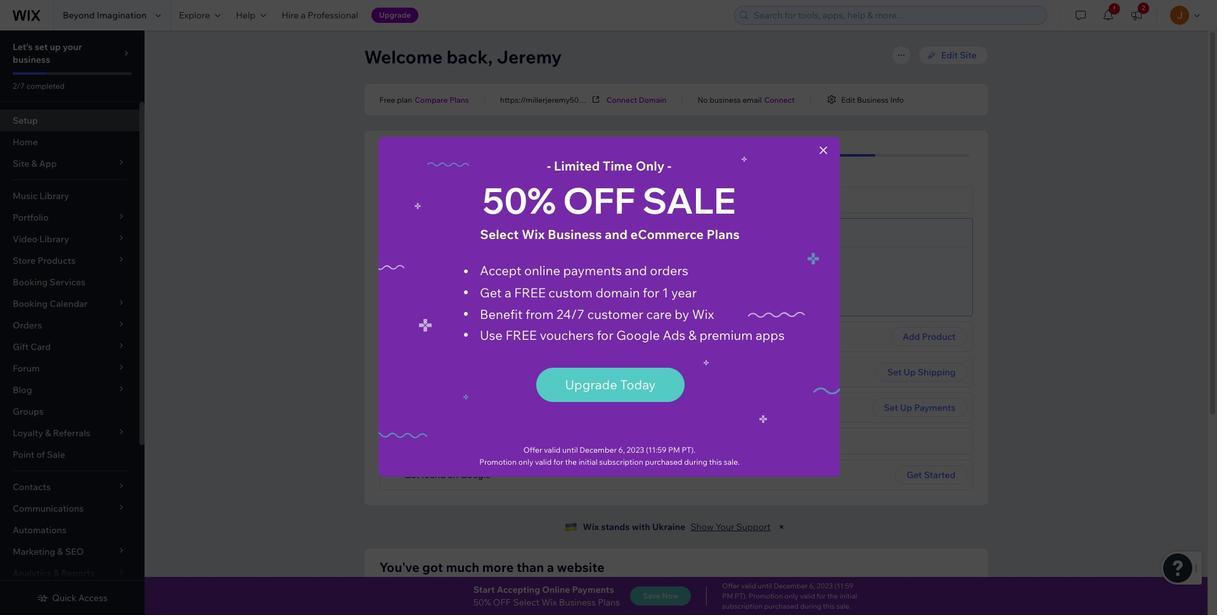 Task type: vqa. For each thing, say whether or not it's contained in the screenshot.


Task type: locate. For each thing, give the bounding box(es) containing it.
0 vertical spatial pm
[[669, 445, 680, 455]]

2/7 inside sidebar element
[[13, 81, 25, 91]]

welcome back, jeremy
[[364, 46, 562, 68]]

1 vertical spatial payments
[[573, 584, 614, 596]]

1 vertical spatial initial
[[840, 592, 858, 601]]

1 horizontal spatial 6,
[[810, 582, 816, 591]]

1 vertical spatial in
[[530, 370, 536, 376]]

1 vertical spatial this
[[823, 602, 835, 611]]

0 horizontal spatial (11:59
[[646, 445, 667, 455]]

6, inside offer valid until december 6, 2023 (11:59 pm pt). promotion only valid for the initial subscription purchased during this sale.
[[810, 582, 816, 591]]

december
[[580, 445, 617, 455], [774, 582, 808, 591]]

offer
[[524, 445, 543, 455], [723, 582, 740, 591]]

1 horizontal spatial 2/7
[[782, 151, 794, 160]]

online
[[542, 584, 571, 596]]

domain
[[639, 95, 667, 104]]

payments down website
[[573, 584, 614, 596]]

until inside offer valid until december 6, 2023 (11:59 pm pt). promotion only valid for the initial subscription purchased during this sale.
[[758, 582, 773, 591]]

1 horizontal spatial december
[[774, 582, 808, 591]]

1 vertical spatial &
[[853, 599, 859, 611]]

limited
[[554, 158, 600, 174]]

update your site type
[[404, 194, 493, 206]]

let's go
[[638, 283, 672, 294]]

your down beyond
[[63, 41, 82, 53]]

purchased down offer valid until december 6, 2023 (11:59 pm pt).
[[645, 457, 683, 467]]

set up payment methods
[[404, 402, 509, 414]]

a right in
[[575, 258, 580, 269]]

up left 'shipping'
[[904, 367, 916, 378]]

help
[[236, 10, 256, 21]]

0 vertical spatial free
[[515, 285, 546, 301]]

0 horizontal spatial 2023
[[627, 445, 645, 455]]

1 vertical spatial business
[[548, 226, 602, 242]]

Search for tools, apps, help & more... field
[[750, 6, 1043, 24]]

only
[[519, 457, 534, 467], [785, 592, 799, 601]]

show
[[691, 521, 714, 533]]

set down set up shipping
[[884, 402, 899, 414]]

2023 up promotion only valid for the initial subscription purchased during this sale.
[[627, 445, 645, 455]]

close image
[[820, 147, 828, 154]]

0 vertical spatial until
[[563, 445, 578, 455]]

site for publish your site
[[457, 436, 472, 447]]

1 vertical spatial free
[[506, 327, 537, 343]]

1 vertical spatial domain
[[477, 258, 508, 269]]

1 horizontal spatial (11:59
[[835, 582, 854, 591]]

get found on google
[[404, 469, 491, 481]]

6, for offer valid until december 6, 2023 (11:59 pm pt).
[[619, 445, 625, 455]]

much
[[446, 559, 480, 575]]

facebook & instagram ads
[[809, 599, 923, 611]]

more
[[482, 559, 514, 575]]

access
[[79, 592, 108, 604]]

sidebar element
[[0, 30, 145, 615]]

plans right compare
[[450, 95, 469, 104]]

0 horizontal spatial 2/7 completed
[[13, 81, 65, 91]]

your inside "let's set up your business"
[[63, 41, 82, 53]]

get for get started
[[907, 469, 923, 481]]

music library
[[13, 190, 69, 202]]

0 vertical spatial business
[[857, 95, 889, 104]]

1 vertical spatial 2/7
[[782, 151, 794, 160]]

customer
[[588, 306, 644, 322]]

progress up it
[[535, 230, 569, 237]]

2/7
[[13, 81, 25, 91], [782, 151, 794, 160]]

1 vertical spatial pm
[[723, 592, 733, 601]]

online
[[525, 263, 561, 278]]

plan
[[397, 95, 412, 104]]

the down offer valid until december 6, 2023 (11:59 pm pt).
[[565, 457, 577, 467]]

site
[[458, 194, 472, 206], [457, 436, 472, 447]]

music library link
[[0, 185, 140, 207]]

6, up facebook
[[810, 582, 816, 591]]

initial down offer valid until december 6, 2023 (11:59 pm pt).
[[579, 457, 598, 467]]

0 vertical spatial let's set up your business
[[13, 41, 82, 65]]

1 vertical spatial ads
[[906, 599, 923, 611]]

connect left domain
[[607, 95, 638, 104]]

plans down sale
[[707, 226, 740, 242]]

edit inside button
[[842, 95, 856, 104]]

free down "from"
[[506, 327, 537, 343]]

6, up promotion only valid for the initial subscription purchased during this sale.
[[619, 445, 625, 455]]

1 horizontal spatial until
[[758, 582, 773, 591]]

& down by
[[689, 327, 697, 343]]

upgrade
[[379, 10, 411, 20], [566, 377, 618, 393]]

initial left instagram
[[840, 592, 858, 601]]

site down set up payment methods
[[457, 436, 472, 447]]

business down online
[[559, 597, 596, 608]]

initial inside offer valid until december 6, 2023 (11:59 pm pt). promotion only valid for the initial subscription purchased during this sale.
[[840, 592, 858, 601]]

1 vertical spatial 50%
[[474, 597, 491, 608]]

2/7 left close image
[[782, 151, 794, 160]]

progress down vouchers
[[538, 370, 572, 376]]

december inside offer valid until december 6, 2023 (11:59 pm pt). promotion only valid for the initial subscription purchased during this sale.
[[774, 582, 808, 591]]

50% down the start
[[474, 597, 491, 608]]

domain up the find your perfect domain and secure it in a few clicks.
[[483, 227, 515, 238]]

edit for edit site
[[942, 49, 958, 61]]

2/7 completed
[[13, 81, 65, 91], [782, 151, 834, 160]]

set up payments
[[884, 402, 956, 414]]

site for update your site type
[[458, 194, 472, 206]]

payments inside button
[[915, 402, 956, 414]]

0 vertical spatial plans
[[450, 95, 469, 104]]

2023 up facebook
[[817, 582, 833, 591]]

plans left market
[[598, 597, 620, 608]]

2 add from the left
[[903, 331, 921, 343]]

1 horizontal spatial pt).
[[735, 592, 748, 601]]

find
[[404, 258, 422, 269]]

up down set up shipping
[[901, 402, 913, 414]]

no business email connect
[[698, 95, 795, 104]]

payments inside start accepting online payments 50% off select wix business plans
[[573, 584, 614, 596]]

edit left site
[[942, 49, 958, 61]]

upgrade left 'today'
[[566, 377, 618, 393]]

save
[[643, 591, 661, 601]]

50% up the find your perfect domain and secure it in a few clicks.
[[483, 178, 556, 223]]

in progress down vouchers
[[530, 370, 572, 376]]

progress
[[535, 230, 569, 237], [538, 370, 572, 376]]

your for update
[[437, 194, 456, 206]]

upgrade inside button
[[379, 10, 411, 20]]

valid
[[544, 445, 561, 455], [535, 457, 552, 467], [741, 582, 757, 591], [800, 592, 816, 601]]

in progress
[[527, 230, 569, 237], [530, 370, 572, 376]]

google down care
[[617, 327, 660, 343]]

50% inside start accepting online payments 50% off select wix business plans
[[474, 597, 491, 608]]

add product
[[903, 331, 956, 343]]

get inside button
[[907, 469, 923, 481]]

(11:59 up facebook
[[835, 582, 854, 591]]

1 vertical spatial sale.
[[837, 602, 851, 611]]

1 horizontal spatial add
[[903, 331, 921, 343]]

add inside button
[[903, 331, 921, 343]]

connect up find
[[404, 227, 440, 238]]

business up 'type'
[[471, 148, 520, 162]]

0 vertical spatial up
[[50, 41, 61, 53]]

1 horizontal spatial get
[[480, 285, 502, 301]]

(11:59 for offer valid until december 6, 2023 (11:59 pm pt).
[[646, 445, 667, 455]]

select down "accepting"
[[513, 597, 540, 608]]

pm inside offer valid until december 6, 2023 (11:59 pm pt). promotion only valid for the initial subscription purchased during this sale.
[[723, 592, 733, 601]]

your right update
[[437, 194, 456, 206]]

add your first product
[[404, 331, 495, 343]]

free up "from"
[[515, 285, 546, 301]]

up inside set up shipping button
[[904, 367, 916, 378]]

0 horizontal spatial let's set up your business
[[13, 41, 82, 65]]

wix down online
[[542, 597, 557, 608]]

e.g., mystunningwebsite.com field
[[420, 280, 612, 297]]

add for add product
[[903, 331, 921, 343]]

a up benefit
[[505, 285, 512, 301]]

wix
[[522, 226, 545, 242], [692, 306, 714, 322], [583, 521, 599, 533], [542, 597, 557, 608]]

domain right "perfect"
[[477, 258, 508, 269]]

2/7 completed up setup
[[13, 81, 65, 91]]

support
[[737, 521, 771, 533]]

1 vertical spatial google
[[461, 469, 491, 481]]

6, for offer valid until december 6, 2023 (11:59 pm pt). promotion only valid for the initial subscription purchased during this sale.
[[810, 582, 816, 591]]

1 horizontal spatial pm
[[723, 592, 733, 601]]

pm for offer valid until december 6, 2023 (11:59 pm pt). promotion only valid for the initial subscription purchased during this sale.
[[723, 592, 733, 601]]

up inside sidebar element
[[50, 41, 61, 53]]

today
[[620, 377, 656, 393]]

0 vertical spatial upgrade
[[379, 10, 411, 20]]

set
[[888, 367, 902, 378], [404, 402, 419, 414], [884, 402, 899, 414]]

1 horizontal spatial sale.
[[837, 602, 851, 611]]

1 horizontal spatial 2023
[[817, 582, 833, 591]]

back,
[[447, 46, 493, 68]]

wix up secure
[[522, 226, 545, 242]]

1 horizontal spatial only
[[785, 592, 799, 601]]

upgrade up welcome
[[379, 10, 411, 20]]

1 vertical spatial pt).
[[735, 592, 748, 601]]

a for custom
[[442, 227, 447, 238]]

1 site from the top
[[458, 194, 472, 206]]

site left 'type'
[[458, 194, 472, 206]]

set for set up payment methods
[[404, 402, 419, 414]]

2 vertical spatial business
[[559, 597, 596, 608]]

0 vertical spatial promotion
[[480, 457, 517, 467]]

december for offer valid until december 6, 2023 (11:59 pm pt). promotion only valid for the initial subscription purchased during this sale.
[[774, 582, 808, 591]]

your left first
[[424, 331, 442, 343]]

connect domain link
[[607, 94, 667, 105]]

let's
[[13, 41, 33, 53], [380, 148, 405, 162], [638, 283, 658, 294]]

1 vertical spatial off
[[493, 597, 511, 608]]

2 vertical spatial plans
[[598, 597, 620, 608]]

a for free
[[505, 285, 512, 301]]

2 button
[[1123, 0, 1151, 30]]

edit for edit business info
[[842, 95, 856, 104]]

2 horizontal spatial connect
[[765, 95, 795, 104]]

0 horizontal spatial upgrade
[[379, 10, 411, 20]]

1 vertical spatial progress
[[538, 370, 572, 376]]

0 vertical spatial site
[[458, 194, 472, 206]]

0 vertical spatial select
[[480, 226, 519, 242]]

jeremy
[[497, 46, 562, 68]]

1 horizontal spatial google
[[617, 327, 660, 343]]

accepting
[[497, 584, 540, 596]]

in up secure
[[527, 230, 533, 237]]

google right on
[[461, 469, 491, 481]]

completed inside sidebar element
[[26, 81, 65, 91]]

business inside sidebar element
[[13, 54, 50, 65]]

business left info
[[857, 95, 889, 104]]

1 horizontal spatial let's set up your business
[[380, 148, 520, 162]]

2/7 completed down connect link
[[782, 151, 834, 160]]

during
[[685, 457, 708, 467], [801, 602, 822, 611]]

business up setup
[[13, 54, 50, 65]]

you've got much more than a website
[[380, 559, 605, 575]]

0 vertical spatial domain
[[483, 227, 515, 238]]

off inside start accepting online payments 50% off select wix business plans
[[493, 597, 511, 608]]

edit site
[[942, 49, 977, 61]]

subscription
[[600, 457, 644, 467], [723, 602, 763, 611]]

0 vertical spatial up
[[904, 367, 916, 378]]

add left product
[[903, 331, 921, 343]]

business up in
[[548, 226, 602, 242]]

this inside offer valid until december 6, 2023 (11:59 pm pt). promotion only valid for the initial subscription purchased during this sale.
[[823, 602, 835, 611]]

1 add from the left
[[404, 331, 422, 343]]

1 vertical spatial offer
[[723, 582, 740, 591]]

0 vertical spatial only
[[519, 457, 534, 467]]

quick access button
[[37, 592, 108, 604]]

1 vertical spatial let's set up your business
[[380, 148, 520, 162]]

0 vertical spatial 6,
[[619, 445, 625, 455]]

in progress up secure
[[527, 230, 569, 237]]

payments
[[564, 263, 622, 278]]

custom
[[449, 227, 481, 238], [549, 285, 593, 301]]

connect for connect domain
[[607, 95, 638, 104]]

groups
[[13, 406, 44, 417]]

0 vertical spatial sale.
[[724, 457, 740, 467]]

get
[[480, 285, 502, 301], [404, 469, 420, 481], [907, 469, 923, 481]]

get up benefit
[[480, 285, 502, 301]]

set left 'shipping'
[[888, 367, 902, 378]]

0 vertical spatial business
[[13, 54, 50, 65]]

0 vertical spatial purchased
[[645, 457, 683, 467]]

off down the - limited time only -
[[563, 178, 636, 223]]

your
[[63, 41, 82, 53], [444, 148, 469, 162], [437, 194, 456, 206], [424, 258, 443, 269], [424, 331, 442, 343], [437, 436, 455, 447]]

ukraine
[[653, 521, 686, 533]]

ads right instagram
[[906, 599, 923, 611]]

apps
[[756, 327, 785, 343]]

free plan compare plans
[[380, 95, 469, 104]]

2 vertical spatial up
[[421, 402, 431, 414]]

a down update your site type
[[442, 227, 447, 238]]

0 horizontal spatial payments
[[573, 584, 614, 596]]

0 horizontal spatial during
[[685, 457, 708, 467]]

edit business info
[[842, 95, 904, 104]]

1
[[663, 285, 669, 301]]

(11:59 inside offer valid until december 6, 2023 (11:59 pm pt). promotion only valid for the initial subscription purchased during this sale.
[[835, 582, 854, 591]]

1 vertical spatial december
[[774, 582, 808, 591]]

connect link
[[765, 94, 795, 105]]

update
[[404, 194, 435, 206]]

set inside sidebar element
[[35, 41, 48, 53]]

0 horizontal spatial get
[[404, 469, 420, 481]]

in down "from"
[[530, 370, 536, 376]]

your right "publish"
[[437, 436, 455, 447]]

0 horizontal spatial the
[[565, 457, 577, 467]]

select
[[480, 226, 519, 242], [513, 597, 540, 608]]

purchased left facebook
[[765, 602, 799, 611]]

0 horizontal spatial &
[[689, 327, 697, 343]]

year
[[672, 285, 697, 301]]

2023 inside offer valid until december 6, 2023 (11:59 pm pt). promotion only valid for the initial subscription purchased during this sale.
[[817, 582, 833, 591]]

off down "accepting"
[[493, 597, 511, 608]]

hire
[[282, 10, 299, 21]]

connect right email
[[765, 95, 795, 104]]

1 vertical spatial only
[[785, 592, 799, 601]]

off inside 50% off sale select wix business and ecommerce plans
[[563, 178, 636, 223]]

(11:59 up promotion only valid for the initial subscription purchased during this sale.
[[646, 445, 667, 455]]

professional
[[308, 10, 358, 21]]

0 horizontal spatial off
[[493, 597, 511, 608]]

get left started
[[907, 469, 923, 481]]

0 horizontal spatial ads
[[663, 327, 686, 343]]

add left first
[[404, 331, 422, 343]]

offer inside offer valid until december 6, 2023 (11:59 pm pt). promotion only valid for the initial subscription purchased during this sale.
[[723, 582, 740, 591]]

welcome
[[364, 46, 443, 68]]

connect domain
[[607, 95, 667, 104]]

1 horizontal spatial connect
[[607, 95, 638, 104]]

payments down 'shipping'
[[915, 402, 956, 414]]

0 horizontal spatial business
[[13, 54, 50, 65]]

custom up "perfect"
[[449, 227, 481, 238]]

0 horizontal spatial offer
[[524, 445, 543, 455]]

business inside 50% off sale select wix business and ecommerce plans
[[548, 226, 602, 242]]

until up promotion only valid for the initial subscription purchased during this sale.
[[563, 445, 578, 455]]

2/7 up setup
[[13, 81, 25, 91]]

only inside offer valid until december 6, 2023 (11:59 pm pt). promotion only valid for the initial subscription purchased during this sale.
[[785, 592, 799, 601]]

your right find
[[424, 258, 443, 269]]

0 vertical spatial let's
[[13, 41, 33, 53]]

domain up customer
[[596, 285, 640, 301]]

0 horizontal spatial plans
[[450, 95, 469, 104]]

ads down by
[[663, 327, 686, 343]]

6,
[[619, 445, 625, 455], [810, 582, 816, 591]]

a
[[301, 10, 306, 21], [442, 227, 447, 238], [575, 258, 580, 269], [505, 285, 512, 301], [547, 559, 554, 575]]

(11:59 for offer valid until december 6, 2023 (11:59 pm pt). promotion only valid for the initial subscription purchased during this sale.
[[835, 582, 854, 591]]

purchased inside offer valid until december 6, 2023 (11:59 pm pt). promotion only valid for the initial subscription purchased during this sale.
[[765, 602, 799, 611]]

pt). inside offer valid until december 6, 2023 (11:59 pm pt). promotion only valid for the initial subscription purchased during this sale.
[[735, 592, 748, 601]]

upgrade for upgrade
[[379, 10, 411, 20]]

perfect
[[445, 258, 475, 269]]

promotion inside offer valid until december 6, 2023 (11:59 pm pt). promotion only valid for the initial subscription purchased during this sale.
[[749, 592, 783, 601]]

select up the find your perfect domain and secure it in a few clicks.
[[480, 226, 519, 242]]

offer valid until december 6, 2023 (11:59 pm pt).
[[524, 445, 696, 455]]

1 horizontal spatial 2/7 completed
[[782, 151, 834, 160]]

let's set up your business down beyond
[[13, 41, 82, 65]]

0 horizontal spatial let's
[[13, 41, 33, 53]]

1 horizontal spatial purchased
[[765, 602, 799, 611]]

0 vertical spatial 2023
[[627, 445, 645, 455]]

and up clicks.
[[605, 226, 628, 242]]

- right only
[[668, 158, 672, 174]]

1 vertical spatial custom
[[549, 285, 593, 301]]

until for offer valid until december 6, 2023 (11:59 pm pt). promotion only valid for the initial subscription purchased during this sale.
[[758, 582, 773, 591]]

for left 1 on the top right
[[643, 285, 660, 301]]

2 vertical spatial business
[[471, 148, 520, 162]]

1 horizontal spatial plans
[[598, 597, 620, 608]]

0 horizontal spatial until
[[563, 445, 578, 455]]

2 site from the top
[[457, 436, 472, 447]]

& right facebook
[[853, 599, 859, 611]]

1 vertical spatial subscription
[[723, 602, 763, 611]]

edit
[[942, 49, 958, 61], [842, 95, 856, 104]]

0 horizontal spatial completed
[[26, 81, 65, 91]]

0 vertical spatial edit
[[942, 49, 958, 61]]

let's set up your business up update your site type
[[380, 148, 520, 162]]

until down 'support'
[[758, 582, 773, 591]]

up inside set up payments button
[[901, 402, 913, 414]]

plans inside start accepting online payments 50% off select wix business plans
[[598, 597, 620, 608]]

groups link
[[0, 401, 140, 422]]

custom up the 24/7
[[549, 285, 593, 301]]

0 horizontal spatial promotion
[[480, 457, 517, 467]]

1 horizontal spatial during
[[801, 602, 822, 611]]

compare
[[415, 95, 448, 104]]

the left instagram
[[828, 592, 839, 601]]

business inside "edit business info" button
[[857, 95, 889, 104]]

edit left info
[[842, 95, 856, 104]]

for down "benefit from 24/7 customer care by wix"
[[597, 327, 614, 343]]

set up "publish"
[[404, 402, 419, 414]]

0 vertical spatial initial
[[579, 457, 598, 467]]

0 horizontal spatial edit
[[842, 95, 856, 104]]

select inside 50% off sale select wix business and ecommerce plans
[[480, 226, 519, 242]]

- left the limited at left top
[[547, 158, 551, 174]]

domain for perfect
[[477, 258, 508, 269]]

0 horizontal spatial set
[[35, 41, 48, 53]]

your for find
[[424, 258, 443, 269]]

upgrade button
[[372, 8, 419, 23]]

a right hire
[[301, 10, 306, 21]]

for left instagram
[[817, 592, 826, 601]]

1 horizontal spatial subscription
[[723, 602, 763, 611]]

get left found
[[404, 469, 420, 481]]

few
[[582, 258, 596, 269]]



Task type: describe. For each thing, give the bounding box(es) containing it.
you've
[[380, 559, 420, 575]]

1 vertical spatial set
[[408, 148, 425, 162]]

booking
[[13, 277, 48, 288]]

the inside offer valid until december 6, 2023 (11:59 pm pt). promotion only valid for the initial subscription purchased during this sale.
[[828, 592, 839, 601]]

than
[[517, 559, 544, 575]]

secure
[[528, 258, 556, 269]]

set up payments button
[[873, 398, 968, 417]]

get started
[[907, 469, 956, 481]]

home
[[13, 136, 38, 148]]

0 horizontal spatial this
[[710, 457, 723, 467]]

app
[[609, 599, 627, 611]]

wix right by
[[692, 306, 714, 322]]

pt). for offer valid until december 6, 2023 (11:59 pm pt). promotion only valid for the initial subscription purchased during this sale.
[[735, 592, 748, 601]]

set for set up shipping
[[888, 367, 902, 378]]

0 vertical spatial in
[[527, 230, 533, 237]]

find your perfect domain and secure it in a few clicks.
[[404, 258, 623, 269]]

connect for connect a custom domain
[[404, 227, 440, 238]]

setup link
[[0, 110, 140, 131]]

1 vertical spatial business
[[710, 95, 741, 104]]

get started button
[[896, 466, 968, 485]]

a right than in the bottom left of the page
[[547, 559, 554, 575]]

0 vertical spatial google
[[617, 327, 660, 343]]

up for shipping
[[904, 367, 916, 378]]

2
[[1142, 4, 1146, 12]]

on
[[448, 469, 459, 481]]

& inside button
[[853, 599, 859, 611]]

upgrade for upgrade today
[[566, 377, 618, 393]]

your
[[716, 521, 735, 533]]

now
[[663, 591, 679, 601]]

hours
[[608, 152, 641, 166]]

booking services
[[13, 277, 86, 288]]

0 horizontal spatial custom
[[449, 227, 481, 238]]

publish your site
[[404, 436, 472, 447]]

sale
[[47, 449, 65, 460]]

set up shipping button
[[876, 363, 968, 382]]

december for offer valid until december 6, 2023 (11:59 pm pt).
[[580, 445, 617, 455]]

let's set up your business inside sidebar element
[[13, 41, 82, 65]]

0 horizontal spatial only
[[519, 457, 534, 467]]

start
[[474, 584, 495, 596]]

1 vertical spatial in progress
[[530, 370, 572, 376]]

accept
[[480, 263, 522, 278]]

pt). for offer valid until december 6, 2023 (11:59 pm pt).
[[682, 445, 696, 455]]

- right the hours
[[645, 152, 650, 166]]

subscription inside offer valid until december 6, 2023 (11:59 pm pt). promotion only valid for the initial subscription purchased during this sale.
[[723, 602, 763, 611]]

0 horizontal spatial purchased
[[645, 457, 683, 467]]

0 vertical spatial &
[[689, 327, 697, 343]]

hire a professional
[[282, 10, 358, 21]]

your for add
[[424, 331, 442, 343]]

with
[[632, 521, 651, 533]]

benefit from 24/7 customer care by wix
[[480, 306, 714, 322]]

wix inside start accepting online payments 50% off select wix business plans
[[542, 597, 557, 608]]

email
[[743, 95, 762, 104]]

facebook & instagram ads button
[[780, 587, 973, 615]]

of
[[36, 449, 45, 460]]

plans inside 50% off sale select wix business and ecommerce plans
[[707, 226, 740, 242]]

and inside 50% off sale select wix business and ecommerce plans
[[605, 226, 628, 242]]

by
[[675, 306, 690, 322]]

let's inside button
[[638, 283, 658, 294]]

a for professional
[[301, 10, 306, 21]]

edit site link
[[919, 46, 989, 65]]

0 vertical spatial the
[[565, 457, 577, 467]]

0 vertical spatial during
[[685, 457, 708, 467]]

ads inside button
[[906, 599, 923, 611]]

and up let's go button
[[625, 263, 647, 278]]

pm for offer valid until december 6, 2023 (11:59 pm pt).
[[669, 445, 680, 455]]

wix left the stands
[[583, 521, 599, 533]]

use free vouchers for google ads & premium apps
[[480, 327, 785, 343]]

setup
[[13, 115, 38, 126]]

music
[[13, 190, 38, 202]]

until for offer valid until december 6, 2023 (11:59 pm pt).
[[563, 445, 578, 455]]

instagram
[[861, 599, 904, 611]]

business inside start accepting online payments 50% off select wix business plans
[[559, 597, 596, 608]]

let's inside sidebar element
[[13, 41, 33, 53]]

free
[[380, 95, 395, 104]]

2 vertical spatial domain
[[596, 285, 640, 301]]

- final hours -
[[570, 152, 650, 166]]

1 vertical spatial let's
[[380, 148, 405, 162]]

and left secure
[[510, 258, 526, 269]]

for inside offer valid until december 6, 2023 (11:59 pm pt). promotion only valid for the initial subscription purchased during this sale.
[[817, 592, 826, 601]]

your for publish
[[437, 436, 455, 447]]

no
[[698, 95, 708, 104]]

care
[[647, 306, 672, 322]]

domain for custom
[[483, 227, 515, 238]]

0 horizontal spatial google
[[461, 469, 491, 481]]

offer for offer valid until december 6, 2023 (11:59 pm pt).
[[524, 445, 543, 455]]

sale
[[643, 178, 736, 223]]

2/7 completed inside sidebar element
[[13, 81, 65, 91]]

1 horizontal spatial custom
[[549, 285, 593, 301]]

connect a custom domain
[[404, 227, 515, 238]]

50% off sale select wix business and ecommerce plans
[[480, 178, 740, 242]]

website
[[557, 559, 605, 575]]

during inside offer valid until december 6, 2023 (11:59 pm pt). promotion only valid for the initial subscription purchased during this sale.
[[801, 602, 822, 611]]

your up update your site type
[[444, 148, 469, 162]]

- left final on the top left
[[570, 152, 575, 166]]

for down offer valid until december 6, 2023 (11:59 pm pt).
[[554, 457, 564, 467]]

hire a professional link
[[274, 0, 366, 30]]

quick
[[52, 592, 77, 604]]

2023 for offer valid until december 6, 2023 (11:59 pm pt). promotion only valid for the initial subscription purchased during this sale.
[[817, 582, 833, 591]]

get a free custom domain for 1 year
[[480, 285, 697, 301]]

50% inside 50% off sale select wix business and ecommerce plans
[[483, 178, 556, 223]]

imagination
[[97, 10, 147, 21]]

orders
[[650, 263, 689, 278]]

2023 for offer valid until december 6, 2023 (11:59 pm pt).
[[627, 445, 645, 455]]

add product button
[[892, 327, 968, 346]]

get for get found on google
[[404, 469, 420, 481]]

offer for offer valid until december 6, 2023 (11:59 pm pt). promotion only valid for the initial subscription purchased during this sale.
[[723, 582, 740, 591]]

library
[[40, 190, 69, 202]]

payment
[[433, 402, 470, 414]]

beyond
[[63, 10, 95, 21]]

wix inside 50% off sale select wix business and ecommerce plans
[[522, 226, 545, 242]]

sale. inside offer valid until december 6, 2023 (11:59 pm pt). promotion only valid for the initial subscription purchased during this sale.
[[837, 602, 851, 611]]

0 horizontal spatial sale.
[[724, 457, 740, 467]]

benefit
[[480, 306, 523, 322]]

up for payments
[[901, 402, 913, 414]]

got
[[422, 559, 443, 575]]

set for set up payments
[[884, 402, 899, 414]]

save now button
[[631, 587, 692, 606]]

automations
[[13, 525, 67, 536]]

clicks.
[[598, 258, 623, 269]]

1 vertical spatial completed
[[796, 151, 834, 160]]

type
[[474, 194, 493, 206]]

1 vertical spatial 2/7 completed
[[782, 151, 834, 160]]

facebook
[[809, 599, 851, 611]]

upgrade today link
[[537, 368, 685, 402]]

in
[[565, 258, 573, 269]]

add for add your first product
[[404, 331, 422, 343]]

product
[[923, 331, 956, 343]]

select inside start accepting online payments 50% off select wix business plans
[[513, 597, 540, 608]]

start accepting online payments 50% off select wix business plans
[[474, 584, 620, 608]]

wix stands with ukraine show your support
[[583, 521, 771, 533]]

get for get a free custom domain for 1 year
[[480, 285, 502, 301]]

found
[[422, 469, 446, 481]]

0 vertical spatial progress
[[535, 230, 569, 237]]

services
[[50, 277, 86, 288]]

go
[[660, 283, 672, 294]]

product
[[462, 331, 495, 343]]

0 vertical spatial ads
[[663, 327, 686, 343]]

point of sale link
[[0, 444, 140, 466]]

home link
[[0, 131, 140, 153]]

beyond imagination
[[63, 10, 147, 21]]

automations link
[[0, 519, 140, 541]]

save now
[[643, 591, 679, 601]]

1 vertical spatial up
[[427, 148, 441, 162]]

0 vertical spatial in progress
[[527, 230, 569, 237]]

started
[[925, 469, 956, 481]]

info
[[891, 95, 904, 104]]

0 horizontal spatial subscription
[[600, 457, 644, 467]]



